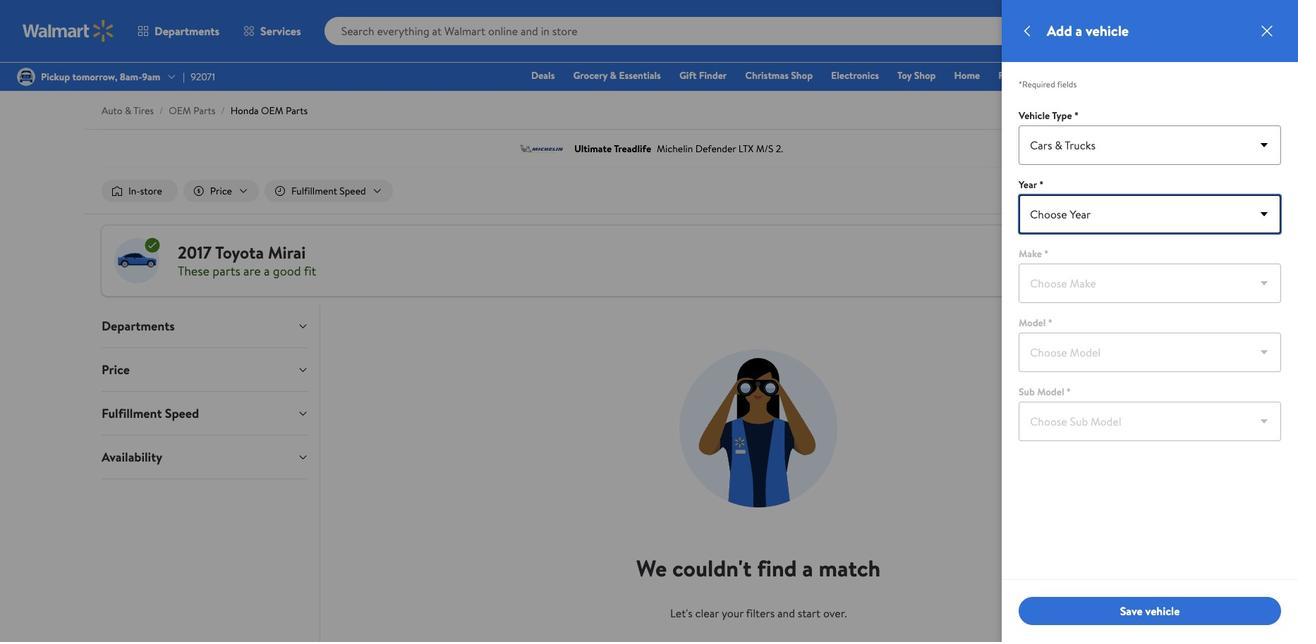 Task type: describe. For each thing, give the bounding box(es) containing it.
Walmart Site-Wide search field
[[324, 17, 1055, 45]]

$187.37
[[1254, 35, 1275, 44]]

*required
[[1019, 78, 1056, 90]]

shop for toy shop
[[915, 68, 936, 83]]

toyota
[[215, 240, 264, 264]]

add a vehicle
[[1047, 21, 1129, 40]]

2017 toyota mirai these parts are a good fit
[[178, 240, 316, 280]]

2 / from the left
[[221, 104, 225, 118]]

change button
[[1130, 250, 1186, 273]]

start
[[798, 606, 821, 622]]

add
[[1047, 21, 1073, 40]]

back button image
[[1019, 23, 1036, 40]]

honda
[[231, 104, 259, 118]]

parts
[[213, 262, 241, 280]]

* right type
[[1075, 109, 1079, 123]]

sort
[[1047, 184, 1068, 199]]

christmas
[[746, 68, 789, 83]]

your
[[722, 606, 744, 622]]

walmart image
[[23, 20, 114, 42]]

save vehicle
[[1121, 604, 1180, 620]]

electronics
[[832, 68, 879, 83]]

essentials
[[619, 68, 661, 83]]

fashion link
[[992, 68, 1038, 83]]

make
[[1019, 247, 1042, 261]]

a inside "2017 toyota mirai these parts are a good fit"
[[264, 262, 270, 280]]

grocery
[[573, 68, 608, 83]]

6
[[1267, 16, 1272, 28]]

toy
[[898, 68, 912, 83]]

auto & tires link
[[102, 104, 154, 118]]

auto & tires / oem parts / honda oem parts
[[102, 104, 308, 118]]

gift for gift finder
[[680, 68, 697, 83]]

year
[[1019, 178, 1037, 192]]

2 oem from the left
[[261, 104, 283, 118]]

by
[[1071, 184, 1083, 199]]

tires
[[134, 104, 154, 118]]

mirai
[[268, 240, 306, 264]]

couldn't
[[673, 553, 752, 584]]

honda oem parts link
[[231, 104, 308, 118]]

change
[[1141, 254, 1174, 268]]

deals
[[531, 68, 555, 83]]

*required fields
[[1019, 78, 1077, 90]]

car,truck,van image
[[113, 237, 161, 285]]

good
[[273, 262, 301, 280]]

2 parts from the left
[[286, 104, 308, 118]]

& for essentials
[[610, 68, 617, 83]]

* for year *
[[1040, 178, 1044, 192]]

gift for gift cards
[[1050, 68, 1067, 83]]

vehicle
[[1019, 109, 1050, 123]]

store
[[140, 184, 162, 198]]

2017
[[178, 240, 212, 264]]

gift finder link
[[673, 68, 734, 83]]

toy shop
[[898, 68, 936, 83]]

find
[[757, 553, 797, 584]]

let's clear your filters and start over.
[[671, 606, 847, 622]]

christmas shop
[[746, 68, 813, 83]]

match
[[819, 553, 881, 584]]

electronics link
[[825, 68, 886, 83]]

in-store
[[128, 184, 162, 198]]

|
[[1088, 184, 1091, 199]]

let's
[[671, 606, 693, 622]]

christmas shop link
[[739, 68, 820, 83]]

1 vertical spatial model
[[1038, 385, 1065, 399]]

we couldn't find a match status
[[637, 553, 881, 643]]

these
[[178, 262, 210, 280]]

1 tab from the top
[[90, 305, 320, 348]]

* for make *
[[1045, 247, 1049, 261]]

in-store button
[[102, 180, 178, 203]]



Task type: locate. For each thing, give the bounding box(es) containing it.
1 horizontal spatial oem
[[261, 104, 283, 118]]

finder
[[699, 68, 727, 83]]

oem parts link
[[169, 104, 216, 118]]

close dialog image
[[1259, 23, 1276, 40]]

0 horizontal spatial gift
[[680, 68, 697, 83]]

sort and filter section element
[[85, 169, 1214, 214]]

0 vertical spatial model
[[1019, 316, 1046, 330]]

over.
[[824, 606, 847, 622]]

/ right 'tires'
[[159, 104, 163, 118]]

tab
[[90, 305, 320, 348], [90, 349, 320, 392], [90, 392, 320, 436], [90, 436, 320, 479]]

clear
[[696, 606, 719, 622]]

save
[[1121, 604, 1143, 620]]

0 horizontal spatial oem
[[169, 104, 191, 118]]

deals link
[[525, 68, 561, 83]]

* for model *
[[1049, 316, 1053, 330]]

vehicle type *
[[1019, 109, 1079, 123]]

0 vertical spatial vehicle
[[1086, 21, 1129, 40]]

grocery & essentials link
[[567, 68, 668, 83]]

gift
[[680, 68, 697, 83], [1050, 68, 1067, 83]]

4 tab from the top
[[90, 436, 320, 479]]

a right find on the bottom of the page
[[803, 553, 814, 584]]

and
[[778, 606, 795, 622]]

* right sub
[[1067, 385, 1071, 399]]

in-
[[128, 184, 140, 198]]

0 vertical spatial &
[[610, 68, 617, 83]]

sort by |
[[1047, 184, 1091, 199]]

toy shop link
[[891, 68, 943, 83]]

* up sub model *
[[1049, 316, 1053, 330]]

gift cards link
[[1044, 68, 1101, 83]]

1 oem from the left
[[169, 104, 191, 118]]

*
[[1075, 109, 1079, 123], [1040, 178, 1044, 192], [1045, 247, 1049, 261], [1049, 316, 1053, 330], [1067, 385, 1071, 399]]

Search search field
[[324, 17, 1055, 45]]

shop right 'christmas'
[[791, 68, 813, 83]]

home
[[955, 68, 980, 83]]

* right year
[[1040, 178, 1044, 192]]

shop for christmas shop
[[791, 68, 813, 83]]

grocery & essentials
[[573, 68, 661, 83]]

model down make *
[[1019, 316, 1046, 330]]

1 horizontal spatial shop
[[915, 68, 936, 83]]

sub
[[1019, 385, 1035, 399]]

2 tab from the top
[[90, 349, 320, 392]]

1 shop from the left
[[791, 68, 813, 83]]

0 horizontal spatial /
[[159, 104, 163, 118]]

model *
[[1019, 316, 1053, 330]]

2 gift from the left
[[1050, 68, 1067, 83]]

1 horizontal spatial &
[[610, 68, 617, 83]]

* right make
[[1045, 247, 1049, 261]]

a right are
[[264, 262, 270, 280]]

fashion
[[999, 68, 1032, 83]]

shop
[[791, 68, 813, 83], [915, 68, 936, 83]]

2 horizontal spatial a
[[1076, 21, 1083, 40]]

fields
[[1058, 78, 1077, 90]]

1 vertical spatial a
[[264, 262, 270, 280]]

1 horizontal spatial /
[[221, 104, 225, 118]]

0 horizontal spatial parts
[[194, 104, 216, 118]]

& right grocery
[[610, 68, 617, 83]]

&
[[610, 68, 617, 83], [125, 104, 132, 118]]

vehicle inside button
[[1146, 604, 1180, 620]]

2 vertical spatial a
[[803, 553, 814, 584]]

& left 'tires'
[[125, 104, 132, 118]]

add a vehicle dialog
[[1002, 0, 1299, 643]]

year *
[[1019, 178, 1044, 192]]

type
[[1052, 109, 1073, 123]]

0 vertical spatial a
[[1076, 21, 1083, 40]]

make *
[[1019, 247, 1049, 261]]

filters
[[746, 606, 775, 622]]

sub model *
[[1019, 385, 1071, 399]]

1 horizontal spatial gift
[[1050, 68, 1067, 83]]

1 parts from the left
[[194, 104, 216, 118]]

/
[[159, 104, 163, 118], [221, 104, 225, 118]]

oem right honda
[[261, 104, 283, 118]]

0 horizontal spatial shop
[[791, 68, 813, 83]]

a
[[1076, 21, 1083, 40], [264, 262, 270, 280], [803, 553, 814, 584]]

vehicle right "save" on the right bottom of the page
[[1146, 604, 1180, 620]]

0 horizontal spatial &
[[125, 104, 132, 118]]

cards
[[1070, 68, 1095, 83]]

& for tires
[[125, 104, 132, 118]]

are
[[244, 262, 261, 280]]

/ left honda
[[221, 104, 225, 118]]

1 horizontal spatial vehicle
[[1146, 604, 1180, 620]]

vehicle
[[1086, 21, 1129, 40], [1146, 604, 1180, 620]]

we couldn't find a match
[[637, 553, 881, 584]]

parts left honda
[[194, 104, 216, 118]]

1 gift from the left
[[680, 68, 697, 83]]

a inside status
[[803, 553, 814, 584]]

model
[[1019, 316, 1046, 330], [1038, 385, 1065, 399]]

1 horizontal spatial a
[[803, 553, 814, 584]]

fit
[[304, 262, 316, 280]]

1 horizontal spatial parts
[[286, 104, 308, 118]]

vehicle right add
[[1086, 21, 1129, 40]]

shop right toy
[[915, 68, 936, 83]]

1 / from the left
[[159, 104, 163, 118]]

a inside dialog
[[1076, 21, 1083, 40]]

0 horizontal spatial a
[[264, 262, 270, 280]]

a right add
[[1076, 21, 1083, 40]]

we
[[637, 553, 667, 584]]

auto
[[102, 104, 123, 118]]

2 shop from the left
[[915, 68, 936, 83]]

home link
[[948, 68, 987, 83]]

parts
[[194, 104, 216, 118], [286, 104, 308, 118]]

gift cards
[[1050, 68, 1095, 83]]

gift finder
[[680, 68, 727, 83]]

save vehicle button
[[1019, 598, 1282, 626]]

oem right 'tires'
[[169, 104, 191, 118]]

1 vertical spatial &
[[125, 104, 132, 118]]

model right sub
[[1038, 385, 1065, 399]]

1 vertical spatial vehicle
[[1146, 604, 1180, 620]]

oem
[[169, 104, 191, 118], [261, 104, 283, 118]]

6 $187.37
[[1254, 16, 1275, 44]]

0 horizontal spatial vehicle
[[1086, 21, 1129, 40]]

parts right honda
[[286, 104, 308, 118]]

3 tab from the top
[[90, 392, 320, 436]]



Task type: vqa. For each thing, say whether or not it's contained in the screenshot.
2nd tab from the bottom
yes



